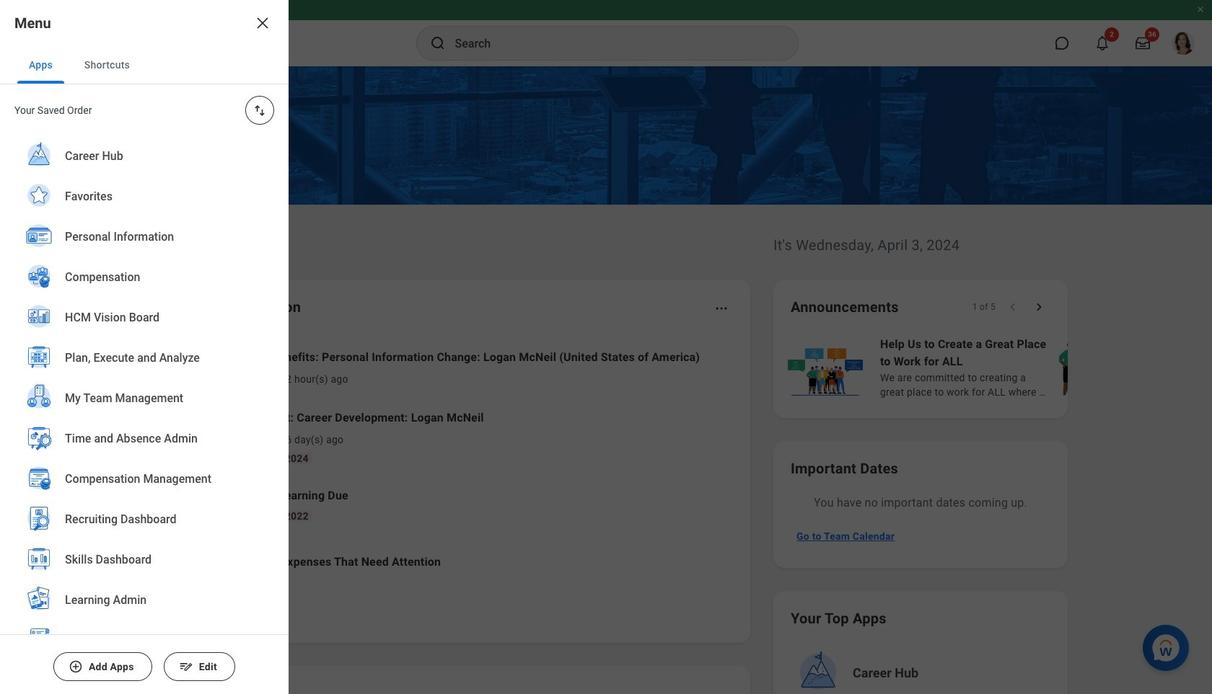 Task type: describe. For each thing, give the bounding box(es) containing it.
inbox image
[[183, 357, 204, 379]]

plus circle image
[[69, 660, 83, 675]]

notifications large image
[[1096, 36, 1110, 51]]

x image
[[254, 14, 271, 32]]

search image
[[429, 35, 446, 52]]

inbox image
[[183, 427, 204, 448]]



Task type: locate. For each thing, give the bounding box(es) containing it.
profile logan mcneil element
[[1163, 27, 1204, 59]]

list
[[0, 136, 289, 695], [785, 335, 1212, 401], [162, 338, 733, 592]]

global navigation dialog
[[0, 0, 289, 695]]

chevron left small image
[[1006, 300, 1020, 315]]

sort image
[[253, 103, 267, 118]]

text edit image
[[179, 660, 193, 675]]

banner
[[0, 0, 1212, 66]]

chevron right small image
[[1032, 300, 1046, 315]]

close environment banner image
[[1197, 5, 1205, 14]]

main content
[[0, 66, 1212, 695]]

tab list
[[0, 46, 289, 84]]

inbox large image
[[1136, 36, 1150, 51]]

status
[[973, 302, 996, 313]]



Task type: vqa. For each thing, say whether or not it's contained in the screenshot.
the top INBOX icon
yes



